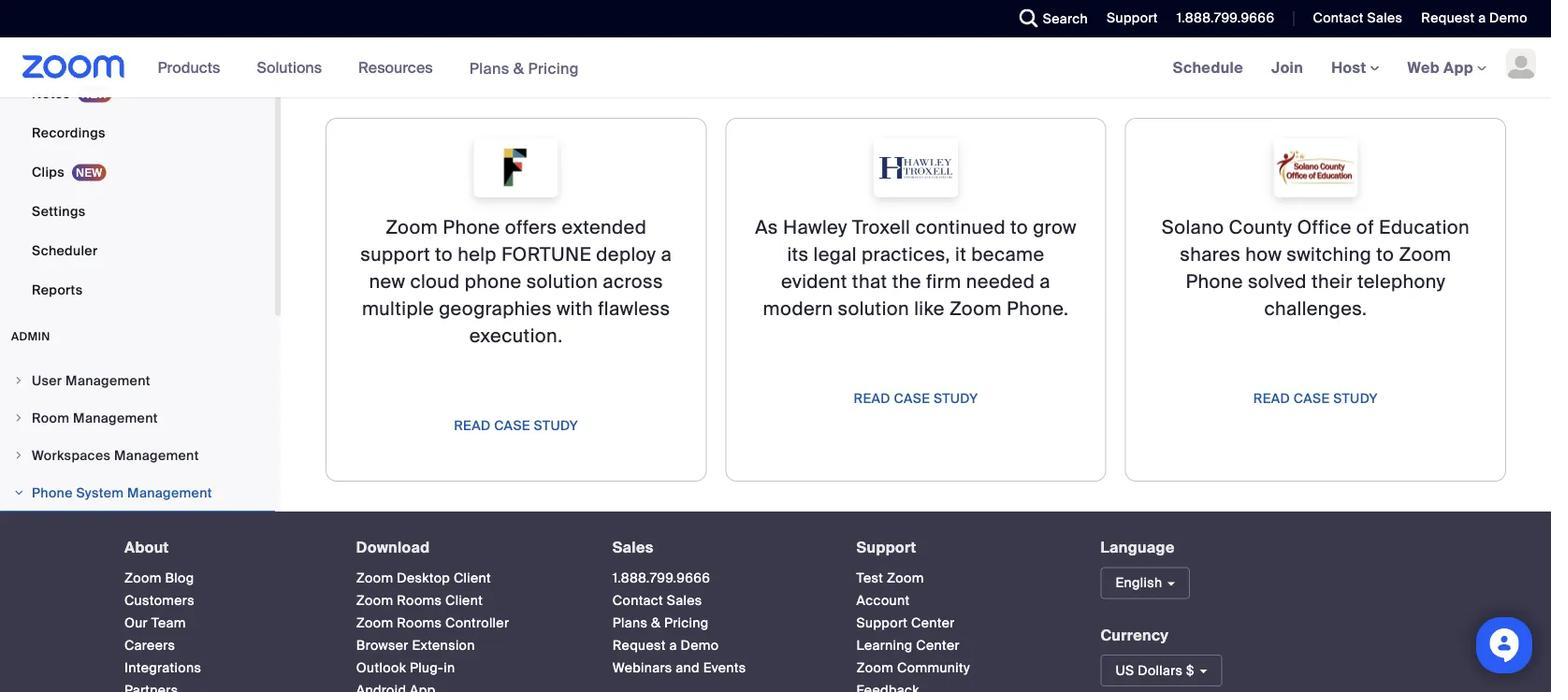 Task type: describe. For each thing, give the bounding box(es) containing it.
clips
[[32, 163, 65, 181]]

notes
[[32, 85, 70, 102]]

study for firm
[[934, 390, 978, 407]]

needed
[[966, 270, 1035, 294]]

evident
[[781, 270, 847, 294]]

as
[[755, 216, 778, 240]]

community
[[897, 660, 970, 677]]

search button
[[1006, 0, 1093, 37]]

resources button
[[358, 37, 441, 97]]

solved
[[1248, 270, 1307, 294]]

about
[[124, 538, 169, 558]]

recordings link
[[0, 114, 275, 152]]

request a demo
[[1422, 9, 1528, 27]]

notes link
[[0, 75, 275, 112]]

profile picture image
[[1506, 49, 1536, 79]]

workspaces management
[[32, 447, 199, 464]]

zoom inside as hawley troxell continued to grow its legal practices, it became evident that the firm needed a modern solution like zoom phone.
[[950, 297, 1002, 321]]

became
[[971, 243, 1045, 267]]

side navigation navigation
[[0, 0, 281, 627]]

zoom blog customers our team careers integrations
[[124, 570, 201, 677]]

grow
[[1033, 216, 1077, 240]]

read for cloud
[[454, 417, 491, 434]]

scheduler
[[32, 242, 98, 259]]

case for phone
[[494, 417, 530, 434]]

read case study for phone
[[454, 417, 578, 434]]

join
[[1272, 58, 1304, 77]]

webinars and events link
[[613, 660, 746, 677]]

1.888.799.9666 for 1.888.799.9666
[[1177, 9, 1275, 27]]

new
[[369, 270, 405, 294]]

app
[[1444, 58, 1474, 77]]

1.888.799.9666 button up schedule link
[[1177, 9, 1275, 27]]

phone inside menu item
[[32, 484, 73, 502]]

language
[[1101, 538, 1175, 558]]

geographies
[[439, 297, 552, 321]]

web
[[1408, 58, 1440, 77]]

read case study for that
[[854, 390, 978, 407]]

admin menu menu
[[0, 363, 275, 627]]

plans inside product information navigation
[[469, 58, 510, 78]]

room management menu item
[[0, 400, 275, 436]]

controller
[[445, 615, 509, 632]]

host
[[1332, 58, 1370, 77]]

careers link
[[124, 637, 175, 655]]

$
[[1186, 662, 1195, 679]]

office
[[1297, 216, 1352, 240]]

english
[[1116, 575, 1163, 592]]

telephony
[[1358, 270, 1446, 294]]

how
[[1246, 243, 1282, 267]]

customers
[[124, 592, 195, 610]]

browser
[[356, 637, 409, 655]]

user
[[32, 372, 62, 389]]

continued
[[915, 216, 1006, 240]]

county
[[1229, 216, 1292, 240]]

request inside 1.888.799.9666 contact sales plans & pricing request a demo webinars and events
[[613, 637, 666, 655]]

extension
[[412, 637, 475, 655]]

0 vertical spatial support
[[1107, 9, 1158, 27]]

zoom inside the zoom phone offers extended support to help fortune deploy a new cloud phone solution across multiple geographies with flawless execution.
[[386, 216, 438, 240]]

our
[[124, 615, 148, 632]]

zoom phone
[[49, 521, 130, 538]]

1 horizontal spatial contact
[[1313, 9, 1364, 27]]

practices,
[[862, 243, 951, 267]]

0 vertical spatial request
[[1422, 9, 1475, 27]]

offers
[[505, 216, 557, 240]]

solano
[[1162, 216, 1224, 240]]

right image for room management
[[13, 413, 24, 424]]

zoom blog link
[[124, 570, 194, 587]]

support center link
[[857, 615, 955, 632]]

scheduler link
[[0, 232, 275, 269]]

read case study button for that
[[854, 384, 978, 414]]

about link
[[124, 538, 169, 558]]

whiteboards link
[[0, 36, 275, 73]]

extended
[[562, 216, 647, 240]]

their
[[1312, 270, 1353, 294]]

zoom inside admin menu menu
[[49, 521, 86, 538]]

and
[[676, 660, 700, 677]]

zoom inside solano county office of education shares how switching to zoom phone solved their telephony challenges.
[[1399, 243, 1452, 267]]

hawley
[[783, 216, 847, 240]]

contact inside 1.888.799.9666 contact sales plans & pricing request a demo webinars and events
[[613, 592, 663, 610]]

us dollars $
[[1116, 662, 1195, 679]]

firm
[[926, 270, 962, 294]]

integrations
[[124, 660, 201, 677]]

0 vertical spatial center
[[911, 615, 955, 632]]

outlook plug-in link
[[356, 660, 455, 677]]

phone inside the zoom phone offers extended support to help fortune deploy a new cloud phone solution across multiple geographies with flawless execution.
[[443, 216, 500, 240]]

as hawley troxell continued to grow its legal practices, it became evident that the firm needed a modern solution like zoom phone.
[[755, 216, 1077, 321]]

settings
[[32, 203, 86, 220]]

0 vertical spatial demo
[[1490, 9, 1528, 27]]

us dollars $ button
[[1101, 655, 1222, 687]]

product information navigation
[[144, 37, 593, 99]]

shares
[[1180, 243, 1241, 267]]

& inside 1.888.799.9666 contact sales plans & pricing request a demo webinars and events
[[651, 615, 661, 632]]

search
[[1043, 10, 1088, 27]]

legal
[[814, 243, 857, 267]]

zoom rooms controller link
[[356, 615, 509, 632]]

right image for phone system management
[[13, 487, 24, 499]]

multiple
[[362, 297, 434, 321]]

a up web app dropdown button on the top of page
[[1478, 9, 1486, 27]]

phone system management
[[32, 484, 212, 502]]

user management menu item
[[0, 363, 275, 399]]

support inside test zoom account support center learning center zoom community
[[857, 615, 908, 632]]

browser extension link
[[356, 637, 475, 655]]

careers
[[124, 637, 175, 655]]

fortune
[[501, 243, 592, 267]]

0 horizontal spatial sales
[[613, 538, 654, 558]]

system
[[76, 484, 124, 502]]

management for user management
[[66, 372, 150, 389]]

reports link
[[0, 271, 275, 309]]

phone
[[465, 270, 522, 294]]

room
[[32, 409, 70, 427]]

challenges.
[[1264, 297, 1367, 321]]

schedule
[[1173, 58, 1244, 77]]

right image for workspaces management
[[13, 450, 24, 461]]

read case study button for phone
[[454, 411, 578, 441]]

a inside 1.888.799.9666 contact sales plans & pricing request a demo webinars and events
[[669, 637, 677, 655]]

test zoom link
[[857, 570, 924, 587]]

phone inside solano county office of education shares how switching to zoom phone solved their telephony challenges.
[[1186, 270, 1243, 294]]

that
[[852, 270, 887, 294]]

study for across
[[534, 417, 578, 434]]

education
[[1379, 216, 1470, 240]]



Task type: locate. For each thing, give the bounding box(es) containing it.
read case study down execution.
[[454, 417, 578, 434]]

0 horizontal spatial read case study button
[[454, 411, 578, 441]]

2 rooms from the top
[[397, 615, 442, 632]]

zoom community link
[[857, 660, 970, 677]]

plans
[[469, 58, 510, 78], [613, 615, 648, 632]]

troxell
[[852, 216, 911, 240]]

0 vertical spatial client
[[454, 570, 491, 587]]

join link
[[1258, 37, 1318, 97]]

center up community
[[916, 637, 960, 655]]

0 horizontal spatial study
[[534, 417, 578, 434]]

pricing inside product information navigation
[[528, 58, 579, 78]]

read case study down challenges.
[[1254, 390, 1378, 407]]

1.888.799.9666
[[1177, 9, 1275, 27], [613, 570, 711, 587]]

deploy
[[596, 243, 656, 267]]

account link
[[857, 592, 910, 610]]

a up phone.
[[1040, 270, 1051, 294]]

2 horizontal spatial study
[[1334, 390, 1378, 407]]

1 horizontal spatial solution
[[838, 297, 910, 321]]

0 vertical spatial contact
[[1313, 9, 1364, 27]]

0 vertical spatial solution
[[526, 270, 598, 294]]

2 horizontal spatial case
[[1294, 390, 1330, 407]]

sales up 1.888.799.9666 link
[[613, 538, 654, 558]]

1 right image from the top
[[13, 413, 24, 424]]

1 horizontal spatial plans
[[613, 615, 648, 632]]

1 horizontal spatial 1.888.799.9666
[[1177, 9, 1275, 27]]

support
[[1107, 9, 1158, 27], [857, 538, 917, 558], [857, 615, 908, 632]]

support link
[[1093, 0, 1163, 37], [1107, 9, 1158, 27], [857, 538, 917, 558]]

read case study
[[854, 390, 978, 407], [1254, 390, 1378, 407], [454, 417, 578, 434]]

1 rooms from the top
[[397, 592, 442, 610]]

solution inside the zoom phone offers extended support to help fortune deploy a new cloud phone solution across multiple geographies with flawless execution.
[[526, 270, 598, 294]]

request up web app dropdown button on the top of page
[[1422, 9, 1475, 27]]

1 vertical spatial right image
[[13, 450, 24, 461]]

zoom desktop client link
[[356, 570, 491, 587]]

2 horizontal spatial to
[[1377, 243, 1394, 267]]

0 horizontal spatial contact
[[613, 592, 663, 610]]

right image left room
[[13, 413, 24, 424]]

us
[[1116, 662, 1135, 679]]

plans up 'webinars'
[[613, 615, 648, 632]]

1 vertical spatial pricing
[[664, 615, 709, 632]]

1.888.799.9666 contact sales plans & pricing request a demo webinars and events
[[613, 570, 746, 677]]

demo up profile picture
[[1490, 9, 1528, 27]]

case down challenges.
[[1294, 390, 1330, 407]]

read
[[854, 390, 891, 407], [1254, 390, 1290, 407], [454, 417, 491, 434]]

1 horizontal spatial read case study
[[854, 390, 978, 407]]

0 horizontal spatial plans
[[469, 58, 510, 78]]

web app button
[[1408, 58, 1487, 77]]

1 horizontal spatial &
[[651, 615, 661, 632]]

contact up host
[[1313, 9, 1364, 27]]

user management
[[32, 372, 150, 389]]

plans right resources dropdown button
[[469, 58, 510, 78]]

phone down workspaces
[[32, 484, 73, 502]]

management for workspaces management
[[114, 447, 199, 464]]

0 horizontal spatial &
[[513, 58, 524, 78]]

of
[[1357, 216, 1374, 240]]

team
[[151, 615, 186, 632]]

1 vertical spatial client
[[445, 592, 483, 610]]

1 horizontal spatial case
[[894, 390, 930, 407]]

right image inside phone system management menu item
[[13, 487, 24, 499]]

1 horizontal spatial to
[[1011, 216, 1028, 240]]

1 horizontal spatial sales
[[667, 592, 702, 610]]

request up 'webinars'
[[613, 637, 666, 655]]

clips link
[[0, 153, 275, 191]]

account
[[857, 592, 910, 610]]

case for that
[[894, 390, 930, 407]]

demo
[[1490, 9, 1528, 27], [681, 637, 719, 655]]

1 horizontal spatial read
[[854, 390, 891, 407]]

1.888.799.9666 button up schedule
[[1163, 0, 1279, 37]]

support down account link
[[857, 615, 908, 632]]

request a demo link
[[1408, 0, 1551, 37], [1422, 9, 1528, 27], [613, 637, 719, 655]]

1 vertical spatial demo
[[681, 637, 719, 655]]

right image left workspaces
[[13, 450, 24, 461]]

like
[[914, 297, 945, 321]]

schedule link
[[1159, 37, 1258, 97]]

flawless
[[598, 297, 670, 321]]

2 horizontal spatial read
[[1254, 390, 1290, 407]]

2 horizontal spatial sales
[[1367, 9, 1403, 27]]

management
[[66, 372, 150, 389], [73, 409, 158, 427], [114, 447, 199, 464], [127, 484, 212, 502]]

1 vertical spatial center
[[916, 637, 960, 655]]

1 vertical spatial contact
[[613, 592, 663, 610]]

case
[[894, 390, 930, 407], [1294, 390, 1330, 407], [494, 417, 530, 434]]

download link
[[356, 538, 430, 558]]

demo inside 1.888.799.9666 contact sales plans & pricing request a demo webinars and events
[[681, 637, 719, 655]]

host button
[[1332, 58, 1380, 77]]

phone down system
[[89, 521, 130, 538]]

0 vertical spatial right image
[[13, 413, 24, 424]]

1.888.799.9666 inside 1.888.799.9666 contact sales plans & pricing request a demo webinars and events
[[613, 570, 711, 587]]

1 horizontal spatial study
[[934, 390, 978, 407]]

center
[[911, 615, 955, 632], [916, 637, 960, 655]]

0 horizontal spatial request
[[613, 637, 666, 655]]

test
[[857, 570, 884, 587]]

support
[[361, 243, 430, 267]]

read for evident
[[854, 390, 891, 407]]

contact
[[1313, 9, 1364, 27], [613, 592, 663, 610]]

1 vertical spatial sales
[[613, 538, 654, 558]]

center up learning center link
[[911, 615, 955, 632]]

0 horizontal spatial read
[[454, 417, 491, 434]]

& inside product information navigation
[[513, 58, 524, 78]]

zoom desktop client zoom rooms client zoom rooms controller browser extension outlook plug-in
[[356, 570, 509, 677]]

read case study button down like
[[854, 384, 978, 414]]

right image
[[13, 375, 24, 386]]

2 right image from the top
[[13, 450, 24, 461]]

execution.
[[470, 324, 563, 348]]

1.888.799.9666 down sales link
[[613, 570, 711, 587]]

contact down 1.888.799.9666 link
[[613, 592, 663, 610]]

read case study button for their
[[1254, 384, 1378, 414]]

read case study down like
[[854, 390, 978, 407]]

right image inside workspaces management menu item
[[13, 450, 24, 461]]

to inside solano county office of education shares how switching to zoom phone solved their telephony challenges.
[[1377, 243, 1394, 267]]

to up became
[[1011, 216, 1028, 240]]

phone down 'shares'
[[1186, 270, 1243, 294]]

modern
[[763, 297, 833, 321]]

1 horizontal spatial demo
[[1490, 9, 1528, 27]]

case down like
[[894, 390, 930, 407]]

1.888.799.9666 up schedule link
[[1177, 9, 1275, 27]]

sales up host dropdown button at the right
[[1367, 9, 1403, 27]]

products
[[158, 58, 220, 77]]

0 horizontal spatial to
[[435, 243, 453, 267]]

1 vertical spatial support
[[857, 538, 917, 558]]

workspaces management menu item
[[0, 438, 275, 473]]

resources
[[358, 58, 433, 77]]

1 vertical spatial 1.888.799.9666
[[613, 570, 711, 587]]

2 vertical spatial support
[[857, 615, 908, 632]]

0 horizontal spatial case
[[494, 417, 530, 434]]

to
[[1011, 216, 1028, 240], [435, 243, 453, 267], [1377, 243, 1394, 267]]

room management
[[32, 409, 158, 427]]

whiteboards
[[32, 45, 113, 63]]

solution up with at the top left of the page
[[526, 270, 598, 294]]

phone.
[[1007, 297, 1069, 321]]

0 horizontal spatial pricing
[[528, 58, 579, 78]]

across
[[603, 270, 663, 294]]

support up test zoom link
[[857, 538, 917, 558]]

study for challenges.
[[1334, 390, 1378, 407]]

currency
[[1101, 626, 1169, 645]]

plans inside 1.888.799.9666 contact sales plans & pricing request a demo webinars and events
[[613, 615, 648, 632]]

demo up and
[[681, 637, 719, 655]]

right image
[[13, 413, 24, 424], [13, 450, 24, 461], [13, 487, 24, 499]]

rooms down the desktop
[[397, 592, 442, 610]]

blog
[[165, 570, 194, 587]]

1 vertical spatial &
[[651, 615, 661, 632]]

1 vertical spatial request
[[613, 637, 666, 655]]

the
[[892, 270, 921, 294]]

to up telephony
[[1377, 243, 1394, 267]]

1 vertical spatial rooms
[[397, 615, 442, 632]]

management up zoom phone link
[[127, 484, 212, 502]]

request
[[1422, 9, 1475, 27], [613, 637, 666, 655]]

solutions
[[257, 58, 322, 77]]

switching
[[1287, 243, 1372, 267]]

admin
[[11, 329, 50, 344]]

1 horizontal spatial request
[[1422, 9, 1475, 27]]

2 vertical spatial right image
[[13, 487, 24, 499]]

management for room management
[[73, 409, 158, 427]]

0 horizontal spatial solution
[[526, 270, 598, 294]]

1 horizontal spatial pricing
[[664, 615, 709, 632]]

personal menu menu
[[0, 0, 275, 311]]

plug-
[[410, 660, 444, 677]]

phone up the help
[[443, 216, 500, 240]]

meetings navigation
[[1159, 37, 1551, 99]]

rooms down zoom rooms client link
[[397, 615, 442, 632]]

management up workspaces management
[[73, 409, 158, 427]]

0 horizontal spatial 1.888.799.9666
[[613, 570, 711, 587]]

sales down 1.888.799.9666 link
[[667, 592, 702, 610]]

0 vertical spatial &
[[513, 58, 524, 78]]

2 horizontal spatial read case study button
[[1254, 384, 1378, 414]]

1 vertical spatial plans
[[613, 615, 648, 632]]

management inside phone system management menu item
[[127, 484, 212, 502]]

web app
[[1408, 58, 1474, 77]]

management inside workspaces management menu item
[[114, 447, 199, 464]]

right image inside room management menu item
[[13, 413, 24, 424]]

recordings
[[32, 124, 105, 141]]

management inside room management menu item
[[73, 409, 158, 427]]

rooms
[[397, 592, 442, 610], [397, 615, 442, 632]]

0 vertical spatial plans
[[469, 58, 510, 78]]

sales link
[[613, 538, 654, 558]]

solano county office of education shares how switching to zoom phone solved their telephony challenges.
[[1162, 216, 1470, 321]]

events
[[703, 660, 746, 677]]

zoom phone link
[[0, 511, 275, 548]]

read case study button down challenges.
[[1254, 384, 1378, 414]]

0 vertical spatial pricing
[[528, 58, 579, 78]]

phone system management menu item
[[0, 475, 275, 511]]

help
[[458, 243, 497, 267]]

2 horizontal spatial read case study
[[1254, 390, 1378, 407]]

banner containing products
[[0, 37, 1551, 99]]

contact sales
[[1313, 9, 1403, 27]]

management down room management menu item
[[114, 447, 199, 464]]

read for solved
[[1254, 390, 1290, 407]]

read case study button down execution.
[[454, 411, 578, 441]]

test zoom account support center learning center zoom community
[[857, 570, 970, 677]]

a
[[1478, 9, 1486, 27], [661, 243, 672, 267], [1040, 270, 1051, 294], [669, 637, 677, 655]]

solutions button
[[257, 37, 330, 97]]

zoom logo image
[[22, 55, 125, 79]]

a right deploy at the left top of page
[[661, 243, 672, 267]]

pricing inside 1.888.799.9666 contact sales plans & pricing request a demo webinars and events
[[664, 615, 709, 632]]

zoom inside "zoom blog customers our team careers integrations"
[[124, 570, 162, 587]]

download
[[356, 538, 430, 558]]

banner
[[0, 37, 1551, 99]]

0 vertical spatial sales
[[1367, 9, 1403, 27]]

client
[[454, 570, 491, 587], [445, 592, 483, 610]]

case for their
[[1294, 390, 1330, 407]]

read case study for their
[[1254, 390, 1378, 407]]

2 vertical spatial sales
[[667, 592, 702, 610]]

cloud
[[410, 270, 460, 294]]

outlook
[[356, 660, 406, 677]]

solution down that
[[838, 297, 910, 321]]

to inside the zoom phone offers extended support to help fortune deploy a new cloud phone solution across multiple geographies with flawless execution.
[[435, 243, 453, 267]]

0 horizontal spatial read case study
[[454, 417, 578, 434]]

sales inside 1.888.799.9666 contact sales plans & pricing request a demo webinars and events
[[667, 592, 702, 610]]

management up room management
[[66, 372, 150, 389]]

solution inside as hawley troxell continued to grow its legal practices, it became evident that the firm needed a modern solution like zoom phone.
[[838, 297, 910, 321]]

0 vertical spatial 1.888.799.9666
[[1177, 9, 1275, 27]]

a inside the zoom phone offers extended support to help fortune deploy a new cloud phone solution across multiple geographies with flawless execution.
[[661, 243, 672, 267]]

right image left system
[[13, 487, 24, 499]]

0 vertical spatial rooms
[[397, 592, 442, 610]]

pricing
[[528, 58, 579, 78], [664, 615, 709, 632]]

a inside as hawley troxell continued to grow its legal practices, it became evident that the firm needed a modern solution like zoom phone.
[[1040, 270, 1051, 294]]

a up webinars and events 'link'
[[669, 637, 677, 655]]

in
[[444, 660, 455, 677]]

1 vertical spatial solution
[[838, 297, 910, 321]]

3 right image from the top
[[13, 487, 24, 499]]

desktop
[[397, 570, 450, 587]]

1.888.799.9666 for 1.888.799.9666 contact sales plans & pricing request a demo webinars and events
[[613, 570, 711, 587]]

case down execution.
[[494, 417, 530, 434]]

1 horizontal spatial read case study button
[[854, 384, 978, 414]]

to up cloud at the left top
[[435, 243, 453, 267]]

zoom rooms client link
[[356, 592, 483, 610]]

support right search
[[1107, 9, 1158, 27]]

0 horizontal spatial demo
[[681, 637, 719, 655]]

to inside as hawley troxell continued to grow its legal practices, it became evident that the firm needed a modern solution like zoom phone.
[[1011, 216, 1028, 240]]

management inside user management menu item
[[66, 372, 150, 389]]

dollars
[[1138, 662, 1183, 679]]

1.888.799.9666 inside button
[[1177, 9, 1275, 27]]



Task type: vqa. For each thing, say whether or not it's contained in the screenshot.
LIVE DEMO
no



